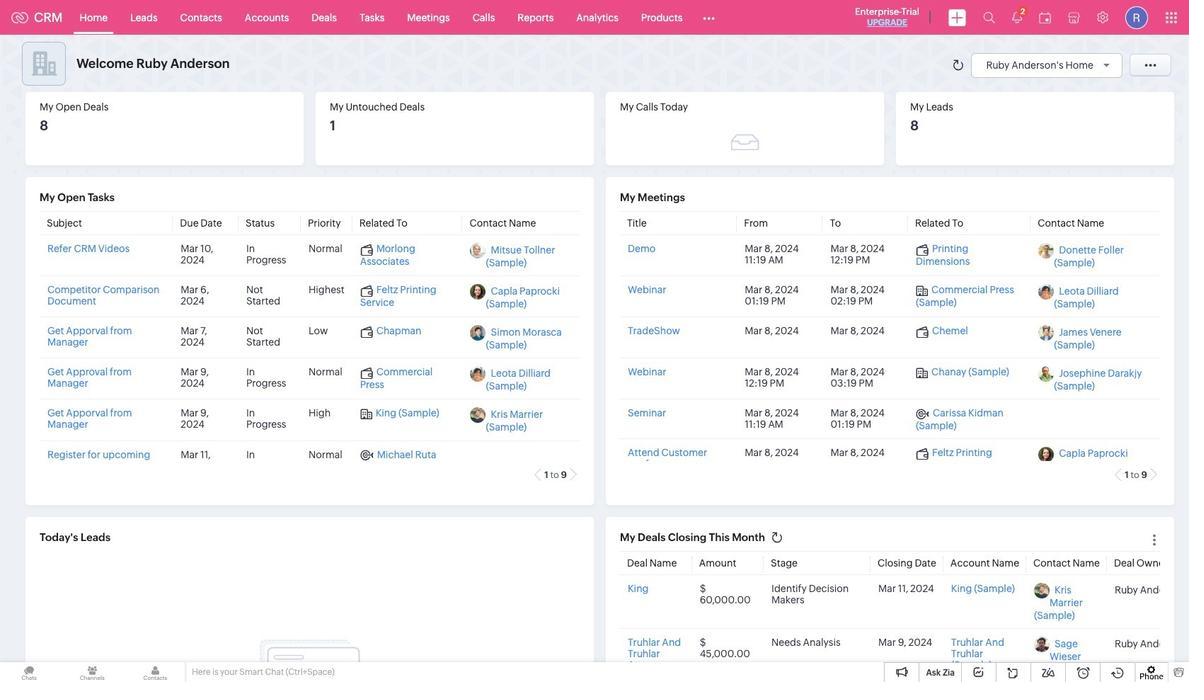 Task type: describe. For each thing, give the bounding box(es) containing it.
Other Modules field
[[694, 6, 725, 29]]

logo image
[[11, 12, 28, 23]]

calendar image
[[1040, 12, 1052, 23]]

channels image
[[63, 662, 121, 682]]

contacts image
[[126, 662, 185, 682]]

search element
[[975, 0, 1004, 35]]



Task type: vqa. For each thing, say whether or not it's contained in the screenshot.
row group
no



Task type: locate. For each thing, give the bounding box(es) containing it.
create menu image
[[949, 9, 967, 26]]

profile element
[[1118, 0, 1157, 34]]

chats image
[[0, 662, 58, 682]]

search image
[[984, 11, 996, 23]]

profile image
[[1126, 6, 1149, 29]]

signals element
[[1004, 0, 1031, 35]]

create menu element
[[941, 0, 975, 34]]



